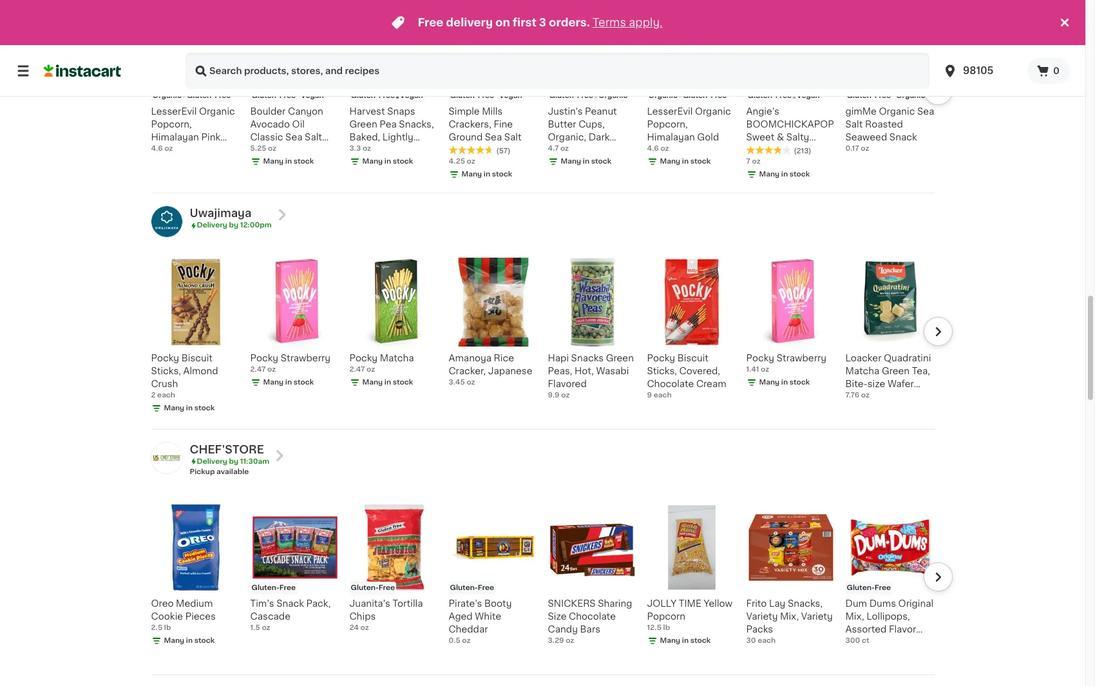 Task type: locate. For each thing, give the bounding box(es) containing it.
1 horizontal spatial snacks,
[[788, 599, 823, 608]]

vegan up the boomchickapop
[[797, 92, 820, 99]]

chocolate
[[647, 379, 694, 388], [569, 612, 616, 621]]

angie's boomchickapop sweet & salty kettle corn popcorn
[[746, 107, 834, 168]]

each inside pocky biscuit sticks, covered, chocolate cream 9 each
[[654, 391, 672, 399]]

himalayan inside lesserevil organic popcorn, himalayan pink salt
[[151, 133, 199, 142]]

0 horizontal spatial 2.47
[[250, 366, 266, 373]]

1 gluten-free organic from the left
[[549, 92, 628, 99]]

pocky for pocky strawberry 1.41 oz
[[746, 353, 775, 362]]

0 horizontal spatial 4.6
[[151, 145, 163, 152]]

1 vertical spatial item carousel region
[[133, 252, 953, 424]]

1 horizontal spatial sticks,
[[647, 366, 677, 375]]

1 vertical spatial delivery
[[197, 458, 227, 465]]

sea inside 'boulder canyon avocado oil classic sea salt kettle style potato chips'
[[285, 133, 303, 142]]

1 variety from the left
[[746, 612, 778, 621]]

kettle down classic
[[250, 146, 277, 155]]

3.3
[[350, 145, 361, 152]]

delivery for delivery by 11:30am
[[197, 458, 227, 465]]

salt
[[846, 120, 863, 129], [305, 133, 322, 142], [504, 133, 522, 142], [151, 146, 168, 155]]

2.47 inside pocky matcha 2.47 oz
[[350, 366, 365, 373]]

1 horizontal spatial variety
[[801, 612, 833, 621]]

uwajimaya image
[[151, 206, 182, 237]]

0 horizontal spatial lb
[[164, 624, 171, 631]]

lesserevil inside lesserevil organic popcorn, himalayan gold 4.6 oz
[[647, 107, 693, 116]]

sea inside gimme organic sea salt roasted seaweed snack 0.17 oz
[[917, 107, 934, 116]]

0 horizontal spatial gluten-free organic
[[549, 92, 628, 99]]

12:00pm
[[240, 222, 272, 229]]

many down 4.25 oz
[[462, 171, 482, 178]]

oz inside juanita's tortilla chips 24 oz
[[361, 624, 369, 631]]

candy up 3.29
[[548, 625, 578, 634]]

variety
[[746, 612, 778, 621], [801, 612, 833, 621]]

4 gluten-free from the left
[[847, 584, 891, 591]]

2 gluten-free organic from the left
[[847, 92, 925, 99]]

cascade
[[250, 612, 291, 621]]

vegan up canyon
[[301, 92, 324, 99]]

fine
[[494, 120, 513, 129]]

free up canyon
[[279, 92, 296, 99]]

available
[[217, 468, 249, 475]]

green for baked,
[[350, 120, 377, 129]]

sea inside simple mills crackers, fine ground sea salt
[[485, 133, 502, 142]]

stock down pieces
[[194, 637, 215, 644]]

chocolate up bars
[[569, 612, 616, 621]]

2 gluten-free from the left
[[351, 584, 395, 591]]

3 gluten-free vegan from the left
[[450, 92, 522, 99]]

2 horizontal spatial each
[[758, 637, 776, 644]]

pocky biscuit sticks, covered, chocolate cream 9 each
[[647, 353, 727, 399]]

simple
[[449, 107, 480, 116]]

98105 button
[[935, 53, 1028, 89]]

dums
[[870, 599, 896, 608]]

0 horizontal spatial snacks,
[[399, 120, 434, 129]]

pirate's booty aged white cheddar 0.5 oz
[[449, 599, 512, 644]]

0 vertical spatial delivery
[[197, 222, 227, 229]]

mix, inside the frito lay snacks, variety mix, variety packs 30 each
[[780, 612, 799, 621]]

gluten-free vegan up angie's on the top right of the page
[[748, 92, 820, 99]]

0 vertical spatial item carousel region
[[133, 6, 953, 188]]

item carousel region containing pocky biscuit sticks, almond crush
[[133, 252, 953, 424]]

stock down "jolly time yellow popcorn 12.5 lb"
[[691, 637, 711, 644]]

free up pink in the top of the page
[[215, 92, 231, 99]]

1 horizontal spatial mix,
[[846, 612, 864, 621]]

snickers
[[548, 599, 596, 608]]

★★★★★
[[449, 146, 494, 155], [449, 146, 494, 155], [746, 146, 792, 155], [746, 146, 792, 155]]

3
[[539, 17, 546, 28]]

oz inside hapi snacks green peas, hot, wasabi flavored 9.9 oz
[[561, 391, 570, 399]]

green up wasabi
[[606, 353, 634, 362]]

1 vertical spatial chips
[[350, 612, 376, 621]]

1 horizontal spatial biscuit
[[678, 353, 709, 362]]

1 horizontal spatial himalayan
[[647, 133, 695, 142]]

yellow
[[704, 599, 733, 608]]

harvest
[[350, 107, 385, 116]]

by
[[229, 222, 238, 229], [229, 458, 238, 465]]

1 horizontal spatial 4.6
[[647, 145, 659, 152]]

oz inside "pocky strawberry 2.47 oz"
[[267, 366, 276, 373]]

3 pocky from the left
[[350, 353, 378, 362]]

1 vegan from the left
[[301, 92, 324, 99]]

mini
[[600, 146, 619, 155]]

1 horizontal spatial each
[[654, 391, 672, 399]]

2 pocky from the left
[[250, 353, 278, 362]]

many down salted at the left of page
[[362, 158, 383, 165]]

0 vertical spatial candy
[[548, 625, 578, 634]]

5 pocky from the left
[[746, 353, 775, 362]]

item carousel region
[[133, 6, 953, 188], [133, 252, 953, 424], [133, 498, 953, 669]]

each down packs
[[758, 637, 776, 644]]

gluten- up angie's on the top right of the page
[[748, 92, 776, 99]]

by for 12:00pm
[[229, 222, 238, 229]]

2 delivery from the top
[[197, 458, 227, 465]]

1 horizontal spatial matcha
[[846, 366, 880, 375]]

1 horizontal spatial popcorn,
[[647, 120, 688, 129]]

wafer
[[888, 379, 914, 388]]

free inside limited time offer region
[[418, 17, 444, 28]]

salt inside lesserevil organic popcorn, himalayan pink salt
[[151, 146, 168, 155]]

chocolate up "9"
[[647, 379, 694, 388]]

0 horizontal spatial strawberry
[[281, 353, 331, 362]]

many down pocky matcha 2.47 oz
[[362, 379, 383, 386]]

1 horizontal spatial chocolate
[[647, 379, 694, 388]]

11:30am
[[240, 458, 269, 465]]

0 vertical spatial matcha
[[380, 353, 414, 362]]

popcorn,
[[151, 120, 192, 129], [647, 120, 688, 129]]

0 horizontal spatial kettle
[[250, 146, 277, 155]]

1 horizontal spatial popcorn
[[746, 159, 785, 168]]

cups,
[[579, 120, 605, 129]]

pocky biscuit sticks, almond crush 2 each
[[151, 353, 218, 399]]

1 horizontal spatial strawberry
[[777, 353, 827, 362]]

gimme organic sea salt roasted seaweed snack 0.17 oz
[[846, 107, 934, 152]]

jolly
[[647, 599, 677, 608]]

free up angie's on the top right of the page
[[776, 92, 792, 99]]

2 item carousel region from the top
[[133, 252, 953, 424]]

himalayan up 4.6 oz
[[151, 133, 199, 142]]

free up tim's snack pack, cascade 1.5 oz
[[279, 584, 296, 591]]

biscuit inside pocky biscuit sticks, almond crush 2 each
[[182, 353, 213, 362]]

pocky inside pocky biscuit sticks, covered, chocolate cream 9 each
[[647, 353, 675, 362]]

2 2.47 from the left
[[350, 366, 365, 373]]

0
[[1053, 66, 1060, 75]]

gluten-free up juanita's at bottom left
[[351, 584, 395, 591]]

1 2.47 from the left
[[250, 366, 266, 373]]

2.5
[[151, 624, 162, 631]]

frito lay snacks, variety mix, variety packs 30 each
[[746, 599, 833, 644]]

chips down 5.25 oz
[[250, 159, 277, 168]]

stock
[[294, 158, 314, 165], [393, 158, 413, 165], [591, 158, 612, 165], [691, 158, 711, 165], [492, 171, 512, 178], [790, 171, 810, 178], [294, 379, 314, 386], [393, 379, 413, 386], [790, 379, 810, 386], [194, 404, 215, 411], [194, 637, 215, 644], [691, 637, 711, 644]]

4.6 inside lesserevil organic popcorn, himalayan gold 4.6 oz
[[647, 145, 659, 152]]

stock down lightly
[[393, 158, 413, 165]]

0 vertical spatial popcorn
[[746, 159, 785, 168]]

by for 11:30am
[[229, 458, 238, 465]]

gluten-free for juanita's
[[351, 584, 395, 591]]

limited time offer region
[[0, 0, 1057, 45]]

by down "uwajimaya"
[[229, 222, 238, 229]]

tim's snack pack, cascade 1.5 oz
[[250, 599, 331, 631]]

1 vertical spatial matcha
[[846, 366, 880, 375]]

9.9
[[548, 391, 560, 399]]

roasted
[[865, 120, 903, 129]]

2 variety from the left
[[801, 612, 833, 621]]

1 lb from the left
[[164, 624, 171, 631]]

0.17
[[846, 145, 859, 152]]

free up peanut
[[577, 92, 593, 99]]

gluten-free
[[252, 584, 296, 591], [351, 584, 395, 591], [450, 584, 494, 591], [847, 584, 891, 591]]

oz inside amanoya rice cracker, japanese 3.45 oz
[[467, 379, 475, 386]]

many
[[263, 158, 284, 165], [362, 158, 383, 165], [561, 158, 581, 165], [660, 158, 681, 165], [462, 171, 482, 178], [759, 171, 780, 178], [263, 379, 284, 386], [362, 379, 383, 386], [759, 379, 780, 386], [164, 404, 184, 411], [164, 637, 184, 644], [660, 637, 681, 644]]

gluten-free up pirate's
[[450, 584, 494, 591]]

1 vertical spatial candy
[[846, 638, 876, 647]]

0 vertical spatial chocolate
[[647, 379, 694, 388]]

biscuit for almond
[[182, 353, 213, 362]]

juanita's
[[350, 599, 390, 608]]

1 horizontal spatial chips
[[350, 612, 376, 621]]

each down crush at left
[[157, 391, 175, 399]]

1.41
[[746, 366, 759, 373]]

gluten-free vegan for boulder
[[252, 92, 324, 99]]

orders.
[[549, 17, 590, 28]]

1 horizontal spatial sea
[[485, 133, 502, 142]]

0 horizontal spatial matcha
[[380, 353, 414, 362]]

0 vertical spatial snack
[[890, 133, 917, 142]]

lesserevil
[[151, 107, 197, 116], [647, 107, 693, 116]]

covered,
[[679, 366, 720, 375]]

1 by from the top
[[229, 222, 238, 229]]

chips up 24
[[350, 612, 376, 621]]

1 gluten-free vegan from the left
[[252, 92, 324, 99]]

candy inside snickers sharing size chocolate candy bars 3.29 oz
[[548, 625, 578, 634]]

green inside hapi snacks green peas, hot, wasabi flavored 9.9 oz
[[606, 353, 634, 362]]

4.6
[[151, 145, 163, 152], [647, 145, 659, 152]]

2 himalayan from the left
[[647, 133, 695, 142]]

free up booty
[[478, 584, 494, 591]]

0 horizontal spatial popcorn,
[[151, 120, 192, 129]]

1 gluten-free from the left
[[252, 584, 296, 591]]

sharing
[[598, 599, 632, 608]]

popcorn, inside lesserevil organic popcorn, himalayan gold 4.6 oz
[[647, 120, 688, 129]]

green inside harvest snaps green pea snacks, baked, lightly salted
[[350, 120, 377, 129]]

popcorn down jolly
[[647, 612, 686, 621]]

gluten-free vegan up snaps
[[351, 92, 423, 99]]

gluten-free up tim's
[[252, 584, 296, 591]]

free delivery on first 3 orders. terms apply.
[[418, 17, 663, 28]]

0 horizontal spatial mix,
[[780, 612, 799, 621]]

None search field
[[186, 53, 930, 89]]

strawberry inside 'pocky strawberry 1.41 oz'
[[777, 353, 827, 362]]

boulder
[[250, 107, 286, 116]]

pocky for pocky biscuit sticks, covered, chocolate cream 9 each
[[647, 353, 675, 362]]

0 horizontal spatial popcorn
[[647, 612, 686, 621]]

lb
[[164, 624, 171, 631], [663, 624, 670, 631]]

0 horizontal spatial biscuit
[[182, 353, 213, 362]]

green up wafer on the bottom of page
[[882, 366, 910, 375]]

2 organic gluten-free from the left
[[648, 92, 727, 99]]

sticks, up crush at left
[[151, 366, 181, 375]]

4.25 oz
[[449, 158, 475, 165]]

0 horizontal spatial candy
[[548, 625, 578, 634]]

(57)
[[496, 148, 511, 155]]

assorted
[[846, 625, 887, 634]]

1 popcorn, from the left
[[151, 120, 192, 129]]

0 horizontal spatial variety
[[746, 612, 778, 621]]

many down "pocky strawberry 2.47 oz"
[[263, 379, 284, 386]]

1 biscuit from the left
[[182, 353, 213, 362]]

0 horizontal spatial sticks,
[[151, 366, 181, 375]]

gluten- up simple
[[450, 92, 478, 99]]

pocky for pocky matcha 2.47 oz
[[350, 353, 378, 362]]

1 mix, from the left
[[780, 612, 799, 621]]

japanese
[[488, 366, 533, 375]]

3 vegan from the left
[[499, 92, 522, 99]]

in down pocky biscuit sticks, almond crush 2 each
[[186, 404, 193, 411]]

vegan up snaps
[[400, 92, 423, 99]]

lb for oreo medium cookie pieces
[[164, 624, 171, 631]]

1.5
[[250, 624, 260, 631]]

2 biscuit from the left
[[678, 353, 709, 362]]

0 horizontal spatial each
[[157, 391, 175, 399]]

0 horizontal spatial chips
[[250, 159, 277, 168]]

item carousel region for uwajimaya
[[133, 252, 953, 424]]

1 horizontal spatial candy
[[846, 638, 876, 647]]

pickup
[[190, 468, 215, 475]]

matcha inside pocky matcha 2.47 oz
[[380, 353, 414, 362]]

chocolate,
[[548, 146, 597, 155]]

1 vertical spatial by
[[229, 458, 238, 465]]

chocolate inside snickers sharing size chocolate candy bars 3.29 oz
[[569, 612, 616, 621]]

2 kettle from the left
[[746, 146, 774, 155]]

boulder canyon avocado oil classic sea salt kettle style potato chips
[[250, 107, 335, 168]]

lb inside oreo medium cookie pieces 2.5 lb
[[164, 624, 171, 631]]

in
[[285, 158, 292, 165], [385, 158, 391, 165], [583, 158, 590, 165], [682, 158, 689, 165], [484, 171, 490, 178], [781, 171, 788, 178], [285, 379, 292, 386], [385, 379, 391, 386], [781, 379, 788, 386], [186, 404, 193, 411], [186, 637, 193, 644], [682, 637, 689, 644]]

himalayan left gold
[[647, 133, 695, 142]]

1 horizontal spatial snack
[[890, 133, 917, 142]]

free left delivery
[[418, 17, 444, 28]]

sticks, inside pocky biscuit sticks, almond crush 2 each
[[151, 366, 181, 375]]

vegan
[[301, 92, 324, 99], [400, 92, 423, 99], [499, 92, 522, 99], [797, 92, 820, 99]]

0 horizontal spatial himalayan
[[151, 133, 199, 142]]

stock down style
[[294, 158, 314, 165]]

0 horizontal spatial organic gluten-free
[[152, 92, 231, 99]]

delivery by 11:30am
[[197, 458, 269, 465]]

delivery down "uwajimaya"
[[197, 222, 227, 229]]

snacks
[[571, 353, 604, 362]]

himalayan for 4.6
[[647, 133, 695, 142]]

gluten-free vegan up mills
[[450, 92, 522, 99]]

gluten-free for pirate's
[[450, 584, 494, 591]]

1 himalayan from the left
[[151, 133, 199, 142]]

4.6 oz
[[151, 145, 173, 152]]

1 vertical spatial snacks,
[[788, 599, 823, 608]]

snack down roasted
[[890, 133, 917, 142]]

many in stock down pocky biscuit sticks, almond crush 2 each
[[164, 404, 215, 411]]

1 pocky from the left
[[151, 353, 179, 362]]

pocky inside "pocky strawberry 2.47 oz"
[[250, 353, 278, 362]]

1 lesserevil from the left
[[151, 107, 197, 116]]

matcha inside 'loacker quadratini matcha green tea, bite-size wafer cookies'
[[846, 366, 880, 375]]

gluten-free vegan
[[252, 92, 324, 99], [351, 92, 423, 99], [450, 92, 522, 99], [748, 92, 820, 99]]

gluten-free organic up roasted
[[847, 92, 925, 99]]

strawberry
[[281, 353, 331, 362], [777, 353, 827, 362]]

by up available
[[229, 458, 238, 465]]

strawberry inside "pocky strawberry 2.47 oz"
[[281, 353, 331, 362]]

1 kettle from the left
[[250, 146, 277, 155]]

1 vertical spatial chocolate
[[569, 612, 616, 621]]

0 horizontal spatial chocolate
[[569, 612, 616, 621]]

pea
[[380, 120, 397, 129]]

in down simple mills crackers, fine ground sea salt
[[484, 171, 490, 178]]

1 vertical spatial snack
[[277, 599, 304, 608]]

2 gluten-free vegan from the left
[[351, 92, 423, 99]]

1 sticks, from the left
[[151, 366, 181, 375]]

kettle
[[250, 146, 277, 155], [746, 146, 774, 155]]

1 horizontal spatial green
[[606, 353, 634, 362]]

gluten- up pirate's
[[450, 584, 478, 591]]

each inside the frito lay snacks, variety mix, variety packs 30 each
[[758, 637, 776, 644]]

in down corn
[[781, 171, 788, 178]]

3 item carousel region from the top
[[133, 498, 953, 669]]

1 item carousel region from the top
[[133, 6, 953, 188]]

1 horizontal spatial kettle
[[746, 146, 774, 155]]

4 gluten-free vegan from the left
[[748, 92, 820, 99]]

free up mills
[[478, 92, 494, 99]]

1 horizontal spatial lb
[[663, 624, 670, 631]]

mix,
[[780, 612, 799, 621], [846, 612, 864, 621]]

1 horizontal spatial organic gluten-free
[[648, 92, 727, 99]]

gluten- up gimme
[[847, 92, 875, 99]]

kettle inside 'boulder canyon avocado oil classic sea salt kettle style potato chips'
[[250, 146, 277, 155]]

oreo
[[151, 599, 174, 608]]

himalayan inside lesserevil organic popcorn, himalayan gold 4.6 oz
[[647, 133, 695, 142]]

biscuit up "almond"
[[182, 353, 213, 362]]

1 horizontal spatial gluten-free organic
[[847, 92, 925, 99]]

snack up cascade
[[277, 599, 304, 608]]

chocolate inside pocky biscuit sticks, covered, chocolate cream 9 each
[[647, 379, 694, 388]]

4 vegan from the left
[[797, 92, 820, 99]]

2.47 inside "pocky strawberry 2.47 oz"
[[250, 366, 266, 373]]

0 vertical spatial chips
[[250, 159, 277, 168]]

0 horizontal spatial green
[[350, 120, 377, 129]]

2 4.6 from the left
[[647, 145, 659, 152]]

candy down assorted
[[846, 638, 876, 647]]

gluten-free vegan for angie's
[[748, 92, 820, 99]]

popcorn, inside lesserevil organic popcorn, himalayan pink salt
[[151, 120, 192, 129]]

lesserevil organic popcorn, himalayan gold 4.6 oz
[[647, 107, 731, 152]]

stock down "almond"
[[194, 404, 215, 411]]

gluten- up juanita's at bottom left
[[351, 584, 379, 591]]

in down oreo medium cookie pieces 2.5 lb
[[186, 637, 193, 644]]

instacart logo image
[[44, 63, 121, 79]]

kettle down sweet
[[746, 146, 774, 155]]

0 vertical spatial snacks,
[[399, 120, 434, 129]]

lb inside "jolly time yellow popcorn 12.5 lb"
[[663, 624, 670, 631]]

almond
[[183, 366, 218, 375]]

organic gluten-free up lesserevil organic popcorn, himalayan gold 4.6 oz
[[648, 92, 727, 99]]

mix, down 'lay'
[[780, 612, 799, 621]]

chef'store image
[[151, 442, 182, 473]]

popcorn down corn
[[746, 159, 785, 168]]

butter
[[548, 120, 576, 129]]

oz inside lesserevil organic popcorn, himalayan gold 4.6 oz
[[661, 145, 669, 152]]

lay
[[769, 599, 786, 608]]

2 vertical spatial green
[[882, 366, 910, 375]]

sticks, inside pocky biscuit sticks, covered, chocolate cream 9 each
[[647, 366, 677, 375]]

lesserevil inside lesserevil organic popcorn, himalayan pink salt
[[151, 107, 197, 116]]

2 horizontal spatial sea
[[917, 107, 934, 116]]

many down 'pocky strawberry 1.41 oz'
[[759, 379, 780, 386]]

0 vertical spatial by
[[229, 222, 238, 229]]

each right "9"
[[654, 391, 672, 399]]

2 lesserevil from the left
[[647, 107, 693, 116]]

sea
[[917, 107, 934, 116], [285, 133, 303, 142], [485, 133, 502, 142]]

vegan for mills
[[499, 92, 522, 99]]

seaweed
[[846, 133, 887, 142]]

2.47 for pocky strawberry
[[250, 366, 266, 373]]

2 vertical spatial item carousel region
[[133, 498, 953, 669]]

2 vegan from the left
[[400, 92, 423, 99]]

snacks, down snaps
[[399, 120, 434, 129]]

candy
[[548, 625, 578, 634], [846, 638, 876, 647]]

pocky inside pocky matcha 2.47 oz
[[350, 353, 378, 362]]

1 organic gluten-free from the left
[[152, 92, 231, 99]]

0 horizontal spatial lesserevil
[[151, 107, 197, 116]]

sea for boulder canyon avocado oil classic sea salt kettle style potato chips
[[285, 133, 303, 142]]

green up baked, at the top left of page
[[350, 120, 377, 129]]

popcorn inside "jolly time yellow popcorn 12.5 lb"
[[647, 612, 686, 621]]

pocky inside pocky biscuit sticks, almond crush 2 each
[[151, 353, 179, 362]]

3 gluten-free from the left
[[450, 584, 494, 591]]

organic gluten-free up lesserevil organic popcorn, himalayan pink salt
[[152, 92, 231, 99]]

snack
[[890, 133, 917, 142], [277, 599, 304, 608]]

pocky inside 'pocky strawberry 1.41 oz'
[[746, 353, 775, 362]]

oz inside pirate's booty aged white cheddar 0.5 oz
[[462, 637, 471, 644]]

2 lb from the left
[[663, 624, 670, 631]]

biscuit inside pocky biscuit sticks, covered, chocolate cream 9 each
[[678, 353, 709, 362]]

free up gold
[[711, 92, 727, 99]]

2 sticks, from the left
[[647, 366, 677, 375]]

0 vertical spatial green
[[350, 120, 377, 129]]

1 vertical spatial green
[[606, 353, 634, 362]]

item carousel region containing lesserevil organic popcorn, himalayan pink salt
[[133, 6, 953, 188]]

1 horizontal spatial 2.47
[[350, 366, 365, 373]]

oz inside pocky matcha 2.47 oz
[[367, 366, 375, 373]]

2 mix, from the left
[[846, 612, 864, 621]]

gluten-free for tim's
[[252, 584, 296, 591]]

gluten- up lesserevil organic popcorn, himalayan pink salt
[[187, 92, 215, 99]]

1 strawberry from the left
[[281, 353, 331, 362]]

2 strawberry from the left
[[777, 353, 827, 362]]

free
[[418, 17, 444, 28], [215, 92, 231, 99], [279, 92, 296, 99], [379, 92, 395, 99], [478, 92, 494, 99], [577, 92, 593, 99], [711, 92, 727, 99], [776, 92, 792, 99], [875, 92, 891, 99], [279, 584, 296, 591], [379, 584, 395, 591], [478, 584, 494, 591], [875, 584, 891, 591]]

1 vertical spatial popcorn
[[647, 612, 686, 621]]

1 horizontal spatial lesserevil
[[647, 107, 693, 116]]

pirate's
[[449, 599, 482, 608]]

0 horizontal spatial sea
[[285, 133, 303, 142]]

delivery
[[197, 222, 227, 229], [197, 458, 227, 465]]

12.5
[[647, 624, 662, 631]]

4 pocky from the left
[[647, 353, 675, 362]]

0 horizontal spatial snack
[[277, 599, 304, 608]]

snacks,
[[399, 120, 434, 129], [788, 599, 823, 608]]

many in stock down pocky matcha 2.47 oz
[[362, 379, 413, 386]]

organic gluten-free for lesserevil organic popcorn, himalayan gold
[[648, 92, 727, 99]]

1 delivery from the top
[[197, 222, 227, 229]]

4.7 oz
[[548, 145, 569, 152]]

delivery
[[446, 17, 493, 28]]

biscuit up covered,
[[678, 353, 709, 362]]

2 popcorn, from the left
[[647, 120, 688, 129]]

mix, down dum
[[846, 612, 864, 621]]

snacks, inside the frito lay snacks, variety mix, variety packs 30 each
[[788, 599, 823, 608]]

candy inside dum dums original mix, lollipops, assorted flavor candy
[[846, 638, 876, 647]]

item carousel region containing oreo medium cookie pieces
[[133, 498, 953, 669]]

in down "jolly time yellow popcorn 12.5 lb"
[[682, 637, 689, 644]]

gluten-free up dum
[[847, 584, 891, 591]]

2 by from the top
[[229, 458, 238, 465]]

2 horizontal spatial green
[[882, 366, 910, 375]]



Task type: vqa. For each thing, say whether or not it's contained in the screenshot.


Task type: describe. For each thing, give the bounding box(es) containing it.
organic inside gimme organic sea salt roasted seaweed snack 0.17 oz
[[879, 107, 915, 116]]

snack inside tim's snack pack, cascade 1.5 oz
[[277, 599, 304, 608]]

many down chocolate,
[[561, 158, 581, 165]]

30
[[746, 637, 756, 644]]

boomchickapop
[[746, 120, 834, 129]]

gimme
[[846, 107, 877, 116]]

popcorn, for 4.6
[[647, 120, 688, 129]]

(213)
[[794, 148, 811, 155]]

justin's peanut butter cups, organic, dark chocolate, mini
[[548, 107, 619, 155]]

tim's
[[250, 599, 274, 608]]

green for wasabi
[[606, 353, 634, 362]]

cheddar
[[449, 625, 488, 634]]

crackers,
[[449, 120, 492, 129]]

vegan for snaps
[[400, 92, 423, 99]]

in down style
[[285, 158, 292, 165]]

simple mills crackers, fine ground sea salt
[[449, 107, 522, 142]]

each inside pocky biscuit sticks, almond crush 2 each
[[157, 391, 175, 399]]

ground
[[449, 133, 483, 142]]

9
[[647, 391, 652, 399]]

gluten-free vegan for harvest
[[351, 92, 423, 99]]

frito
[[746, 599, 767, 608]]

lesserevil for lesserevil organic popcorn, himalayan pink salt
[[151, 107, 197, 116]]

salt inside 'boulder canyon avocado oil classic sea salt kettle style potato chips'
[[305, 133, 322, 142]]

corn
[[776, 146, 798, 155]]

chips inside juanita's tortilla chips 24 oz
[[350, 612, 376, 621]]

peanut
[[585, 107, 617, 116]]

potato
[[305, 146, 335, 155]]

organic gluten-free for lesserevil organic popcorn, himalayan pink salt
[[152, 92, 231, 99]]

strawberry for pocky strawberry 1.41 oz
[[777, 353, 827, 362]]

many down crush at left
[[164, 404, 184, 411]]

delivery for delivery by 12:00pm
[[197, 222, 227, 229]]

free up gimme
[[875, 92, 891, 99]]

98105
[[963, 66, 994, 75]]

&
[[777, 133, 784, 142]]

pocky for pocky biscuit sticks, almond crush 2 each
[[151, 353, 179, 362]]

biscuit for covered,
[[678, 353, 709, 362]]

free up juanita's at bottom left
[[379, 584, 395, 591]]

98105 button
[[943, 53, 1020, 89]]

popcorn inside angie's boomchickapop sweet & salty kettle corn popcorn
[[746, 159, 785, 168]]

sea for simple mills crackers, fine ground sea salt
[[485, 133, 502, 142]]

oz inside snickers sharing size chocolate candy bars 3.29 oz
[[566, 637, 574, 644]]

4.25
[[449, 158, 465, 165]]

cookie
[[151, 612, 183, 621]]

flavor
[[889, 625, 916, 634]]

0 button
[[1028, 58, 1070, 84]]

packs
[[746, 625, 773, 634]]

pocky strawberry 2.47 oz
[[250, 353, 331, 373]]

crush
[[151, 379, 178, 388]]

pink
[[201, 133, 220, 142]]

vegan for boomchickapop
[[797, 92, 820, 99]]

salt inside gimme organic sea salt roasted seaweed snack 0.17 oz
[[846, 120, 863, 129]]

in down pocky matcha 2.47 oz
[[385, 379, 391, 386]]

amanoya
[[449, 353, 492, 362]]

time
[[679, 599, 702, 608]]

popcorn, for salt
[[151, 120, 192, 129]]

many down lesserevil organic popcorn, himalayan gold 4.6 oz
[[660, 158, 681, 165]]

gluten-free organic for justin's peanut butter cups, organic, dark chocolate, mini
[[549, 92, 628, 99]]

dum
[[846, 599, 867, 608]]

hapi snacks green peas, hot, wasabi flavored 9.9 oz
[[548, 353, 634, 399]]

300 ct
[[846, 637, 870, 644]]

strawberry for pocky strawberry 2.47 oz
[[281, 353, 331, 362]]

baked,
[[350, 133, 380, 142]]

sweet
[[746, 133, 775, 142]]

gluten- up lesserevil organic popcorn, himalayan gold 4.6 oz
[[683, 92, 711, 99]]

juanita's tortilla chips 24 oz
[[350, 599, 423, 631]]

pocky matcha 2.47 oz
[[350, 353, 414, 373]]

in down "pocky strawberry 2.47 oz"
[[285, 379, 292, 386]]

in down lesserevil organic popcorn, himalayan gold 4.6 oz
[[682, 158, 689, 165]]

terms apply. link
[[593, 17, 663, 28]]

many in stock down oreo medium cookie pieces 2.5 lb
[[164, 637, 215, 644]]

stock down 'pocky strawberry 1.41 oz'
[[790, 379, 810, 386]]

pocky for pocky strawberry 2.47 oz
[[250, 353, 278, 362]]

himalayan for salt
[[151, 133, 199, 142]]

gold
[[697, 133, 719, 142]]

stock down "pocky strawberry 2.47 oz"
[[294, 379, 314, 386]]

0.5
[[449, 637, 460, 644]]

kettle inside angie's boomchickapop sweet & salty kettle corn popcorn
[[746, 146, 774, 155]]

peas,
[[548, 366, 572, 375]]

in down lightly
[[385, 158, 391, 165]]

snickers sharing size chocolate candy bars 3.29 oz
[[548, 599, 632, 644]]

aged
[[449, 612, 473, 621]]

24
[[350, 624, 359, 631]]

salty
[[787, 133, 810, 142]]

many down 12.5
[[660, 637, 681, 644]]

many in stock down corn
[[759, 171, 810, 178]]

many in stock down lesserevil organic popcorn, himalayan gold 4.6 oz
[[660, 158, 711, 165]]

quadratini
[[884, 353, 931, 362]]

oz inside 'pocky strawberry 1.41 oz'
[[761, 366, 769, 373]]

7.76 oz
[[846, 391, 870, 399]]

uwajimaya
[[190, 208, 252, 219]]

2.47 for pocky matcha
[[350, 366, 365, 373]]

organic inside lesserevil organic popcorn, himalayan pink salt
[[199, 107, 235, 116]]

in down 'pocky strawberry 1.41 oz'
[[781, 379, 788, 386]]

white
[[475, 612, 501, 621]]

sticks, for crush
[[151, 366, 181, 375]]

salt inside simple mills crackers, fine ground sea salt
[[504, 133, 522, 142]]

free up dums
[[875, 584, 891, 591]]

gluten-free organic for gimme organic sea salt roasted seaweed snack
[[847, 92, 925, 99]]

gluten- up tim's
[[252, 584, 280, 591]]

many in stock down chocolate,
[[561, 158, 612, 165]]

many down 7 oz
[[759, 171, 780, 178]]

many in stock down 'pocky strawberry 1.41 oz'
[[759, 379, 810, 386]]

snack inside gimme organic sea salt roasted seaweed snack 0.17 oz
[[890, 133, 917, 142]]

gluten- up harvest
[[351, 92, 379, 99]]

snaps
[[387, 107, 415, 116]]

dum dums original mix, lollipops, assorted flavor candy
[[846, 599, 934, 647]]

pocky strawberry 1.41 oz
[[746, 353, 827, 373]]

free up snaps
[[379, 92, 395, 99]]

gluten- up justin's
[[549, 92, 577, 99]]

green inside 'loacker quadratini matcha green tea, bite-size wafer cookies'
[[882, 366, 910, 375]]

apply.
[[629, 17, 663, 28]]

oz inside tim's snack pack, cascade 1.5 oz
[[262, 624, 270, 631]]

item carousel region for chef'store
[[133, 498, 953, 669]]

many down 5.25 oz
[[263, 158, 284, 165]]

many down cookie
[[164, 637, 184, 644]]

amanoya rice cracker, japanese 3.45 oz
[[449, 353, 533, 386]]

many in stock down "pocky strawberry 2.47 oz"
[[263, 379, 314, 386]]

justin's
[[548, 107, 583, 116]]

lightly
[[383, 133, 413, 142]]

original
[[899, 599, 934, 608]]

7.76
[[846, 391, 860, 399]]

oil
[[292, 120, 305, 129]]

mills
[[482, 107, 503, 116]]

gluten- up dum
[[847, 584, 875, 591]]

Search field
[[186, 53, 930, 89]]

gluten- up boulder
[[252, 92, 280, 99]]

stock down pocky matcha 2.47 oz
[[393, 379, 413, 386]]

cracker,
[[449, 366, 486, 375]]

3.29
[[548, 637, 564, 644]]

mix, inside dum dums original mix, lollipops, assorted flavor candy
[[846, 612, 864, 621]]

terms
[[593, 17, 626, 28]]

sticks, for chocolate
[[647, 366, 677, 375]]

many in stock down 4.25 oz
[[462, 171, 512, 178]]

organic inside lesserevil organic popcorn, himalayan gold 4.6 oz
[[695, 107, 731, 116]]

snacks, inside harvest snaps green pea snacks, baked, lightly salted
[[399, 120, 434, 129]]

chips inside 'boulder canyon avocado oil classic sea salt kettle style potato chips'
[[250, 159, 277, 168]]

in down chocolate,
[[583, 158, 590, 165]]

oreo medium cookie pieces 2.5 lb
[[151, 599, 216, 631]]

lesserevil for lesserevil organic popcorn, himalayan gold 4.6 oz
[[647, 107, 693, 116]]

many in stock down lightly
[[362, 158, 413, 165]]

7
[[746, 158, 751, 165]]

first
[[513, 17, 537, 28]]

stock down gold
[[691, 158, 711, 165]]

bite-
[[846, 379, 868, 388]]

lb for jolly time yellow popcorn
[[663, 624, 670, 631]]

many in stock down "jolly time yellow popcorn 12.5 lb"
[[660, 637, 711, 644]]

tea,
[[912, 366, 930, 375]]

oz inside gimme organic sea salt roasted seaweed snack 0.17 oz
[[861, 145, 869, 152]]

salted
[[350, 146, 378, 155]]

cookies
[[846, 392, 883, 401]]

many in stock down style
[[263, 158, 314, 165]]

bars
[[580, 625, 601, 634]]

gluten-free vegan for simple
[[450, 92, 522, 99]]

vegan for canyon
[[301, 92, 324, 99]]

loacker quadratini matcha green tea, bite-size wafer cookies
[[846, 353, 931, 401]]

on
[[496, 17, 510, 28]]

stock down the mini
[[591, 158, 612, 165]]

stock down the '(213)'
[[790, 171, 810, 178]]

classic
[[250, 133, 283, 142]]

1 4.6 from the left
[[151, 145, 163, 152]]

canyon
[[288, 107, 323, 116]]

stock down (57)
[[492, 171, 512, 178]]

style
[[280, 146, 303, 155]]

pickup available
[[190, 468, 249, 475]]



